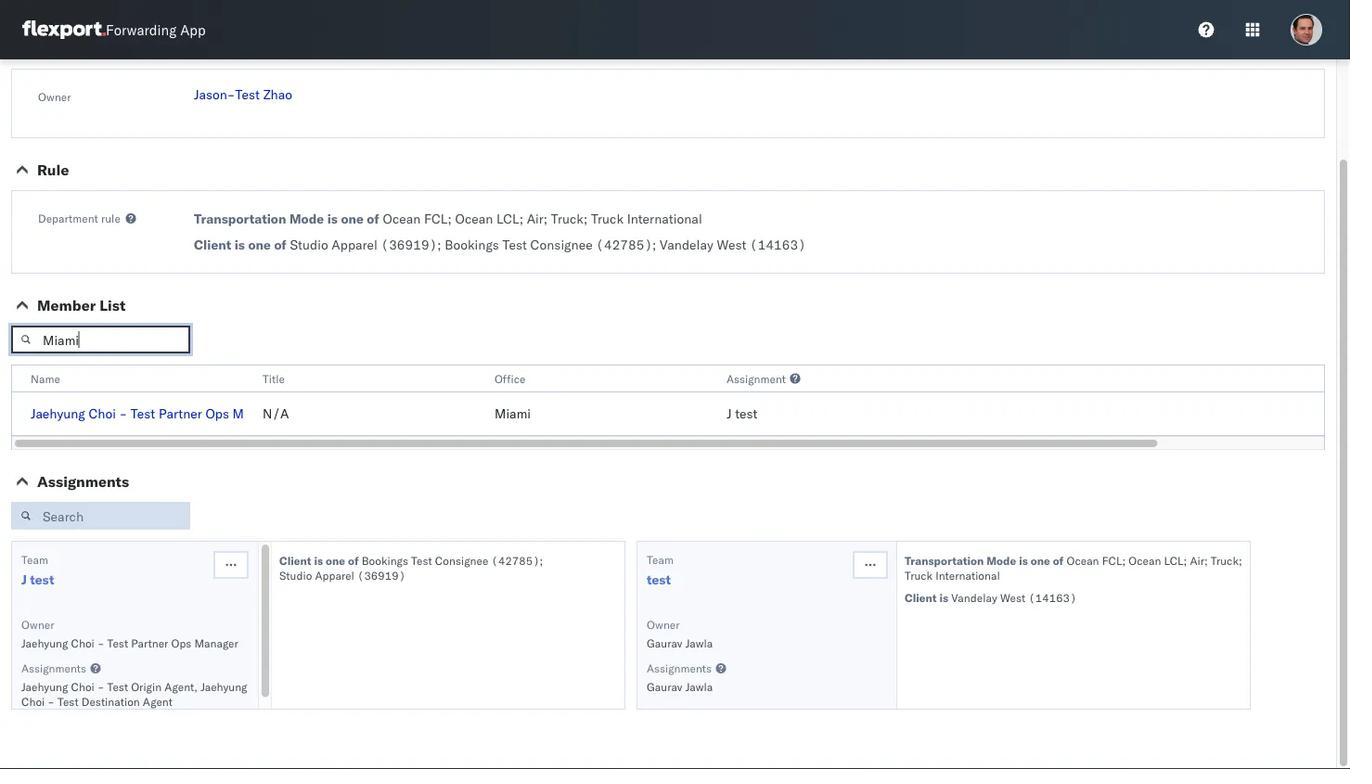 Task type: locate. For each thing, give the bounding box(es) containing it.
one inside client is one of bookings test consignee (42785) ; studio apparel (36919)
[[326, 554, 345, 568]]

transportation inside transportation mode is one of ocean fcl ; ocean lcl ; air ; truck ; truck international client is vandelay west (14163)
[[905, 554, 984, 568]]

1 horizontal spatial ops
[[206, 406, 229, 422]]

0 horizontal spatial mode
[[290, 211, 324, 227]]

0 vertical spatial vandelay
[[660, 237, 714, 253]]

west
[[717, 237, 747, 253], [1001, 591, 1026, 605]]

studio apparel (36919) ; bookings test consignee (42785) ; vandelay west (14163)
[[290, 237, 807, 253]]

team up test link
[[647, 553, 674, 567]]

0 horizontal spatial ops
[[171, 636, 192, 650]]

1 vertical spatial gaurav
[[647, 680, 683, 694]]

origin
[[131, 680, 162, 694]]

1 horizontal spatial client
[[279, 554, 312, 568]]

1 vertical spatial (42785)
[[492, 554, 540, 568]]

owner down j test link
[[21, 618, 54, 632]]

test down assignment
[[736, 406, 758, 422]]

1 horizontal spatial bookings
[[445, 237, 499, 253]]

choi
[[89, 406, 116, 422], [71, 636, 94, 650], [71, 680, 94, 694], [21, 695, 45, 709]]

0 vertical spatial client
[[194, 237, 231, 253]]

0 horizontal spatial (42785)
[[492, 554, 540, 568]]

(42785) inside client is one of bookings test consignee (42785) ; studio apparel (36919)
[[492, 554, 540, 568]]

1 team from the left
[[21, 553, 48, 567]]

rule
[[101, 211, 121, 225]]

0 horizontal spatial j
[[21, 572, 27, 588]]

bookings for of
[[362, 554, 408, 568]]

bookings inside client is one of bookings test consignee (42785) ; studio apparel (36919)
[[362, 554, 408, 568]]

member list
[[37, 296, 126, 315]]

1 vertical spatial manager
[[195, 636, 238, 650]]

0 vertical spatial gaurav
[[647, 636, 683, 650]]

manager up agent,
[[195, 636, 238, 650]]

gaurav down owner gaurav jawla
[[647, 680, 683, 694]]

truck
[[551, 211, 584, 227], [591, 211, 624, 227], [1212, 554, 1239, 568], [905, 569, 933, 583]]

transportation for transportation mode is one of ocean fcl ; ocean lcl ; air ; truck ; truck international client is vandelay west (14163)
[[905, 554, 984, 568]]

jawla up gaurav jawla
[[686, 636, 713, 650]]

gaurav
[[647, 636, 683, 650], [647, 680, 683, 694]]

of
[[367, 211, 380, 227], [274, 237, 287, 253], [348, 554, 359, 568], [1054, 554, 1064, 568]]

gaurav up gaurav jawla
[[647, 636, 683, 650]]

jaehyung choi - test origin agent, jaehyung choi - test destination agent
[[21, 680, 247, 709]]

test down search text field
[[30, 572, 54, 588]]

client for client is one of
[[194, 237, 231, 253]]

2 vertical spatial client
[[905, 591, 937, 605]]

0 vertical spatial partner
[[159, 406, 202, 422]]

owner for test
[[647, 618, 680, 632]]

0 vertical spatial ops
[[206, 406, 229, 422]]

1 vertical spatial partner
[[131, 636, 168, 650]]

assignments up destination
[[21, 662, 86, 675]]

owner jaehyung choi - test partner ops manager
[[21, 618, 238, 650]]

client inside client is one of bookings test consignee (42785) ; studio apparel (36919)
[[279, 554, 312, 568]]

transportation mode is one of ocean fcl ; ocean lcl ; air ; truck ; truck international client is vandelay west (14163)
[[905, 554, 1243, 605]]

1 horizontal spatial consignee
[[531, 237, 593, 253]]

1 vertical spatial apparel
[[315, 569, 355, 583]]

1 vertical spatial jawla
[[686, 680, 713, 694]]

consignee inside client is one of bookings test consignee (42785) ; studio apparel (36919)
[[435, 554, 489, 568]]

apparel
[[332, 237, 378, 253], [315, 569, 355, 583]]

1 vertical spatial international
[[936, 569, 1001, 583]]

zhao
[[263, 86, 293, 103]]

test
[[736, 406, 758, 422], [30, 572, 54, 588], [647, 572, 671, 588]]

mode for transportation mode is one of ocean fcl ; ocean lcl ; air ; truck ; truck international client is vandelay west (14163)
[[987, 554, 1017, 568]]

agent
[[143, 695, 173, 709]]

team for test
[[647, 553, 674, 567]]

1 vertical spatial air
[[1191, 554, 1205, 568]]

1 horizontal spatial mode
[[987, 554, 1017, 568]]

0 vertical spatial (42785)
[[596, 237, 653, 253]]

mode inside transportation mode is one of ocean fcl ; ocean lcl ; air ; truck ; truck international client is vandelay west (14163)
[[987, 554, 1017, 568]]

miami
[[495, 406, 531, 422]]

2 horizontal spatial test
[[736, 406, 758, 422]]

gaurav inside owner gaurav jawla
[[647, 636, 683, 650]]

lcl inside transportation mode is one of ocean fcl ; ocean lcl ; air ; truck ; truck international client is vandelay west (14163)
[[1165, 554, 1184, 568]]

0 horizontal spatial (14163)
[[750, 237, 807, 253]]

mode
[[290, 211, 324, 227], [987, 554, 1017, 568]]

vandelay inside transportation mode is one of ocean fcl ; ocean lcl ; air ; truck ; truck international client is vandelay west (14163)
[[952, 591, 998, 605]]

vandelay
[[660, 237, 714, 253], [952, 591, 998, 605]]

(42785) for (36919)
[[492, 554, 540, 568]]

1 gaurav from the top
[[647, 636, 683, 650]]

test inside owner jaehyung choi - test partner ops manager
[[107, 636, 128, 650]]

forwarding app
[[106, 21, 206, 39]]

team inside team j test
[[21, 553, 48, 567]]

1 vertical spatial (36919)
[[357, 569, 406, 583]]

;
[[448, 211, 452, 227], [520, 211, 524, 227], [544, 211, 548, 227], [584, 211, 588, 227], [438, 237, 442, 253], [653, 237, 657, 253], [540, 554, 543, 568], [1123, 554, 1126, 568], [1184, 554, 1188, 568], [1205, 554, 1209, 568], [1239, 554, 1243, 568]]

assignment
[[727, 372, 786, 386]]

assignments
[[37, 473, 129, 491], [21, 662, 86, 675], [647, 662, 712, 675]]

one inside transportation mode is one of ocean fcl ; ocean lcl ; air ; truck ; truck international client is vandelay west (14163)
[[1031, 554, 1051, 568]]

department
[[38, 211, 98, 225]]

jawla down owner gaurav jawla
[[686, 680, 713, 694]]

test inside team test
[[647, 572, 671, 588]]

client is one of bookings test consignee (42785) ; studio apparel (36919)
[[279, 554, 543, 583]]

1 horizontal spatial vandelay
[[952, 591, 998, 605]]

(36919)
[[381, 237, 438, 253], [357, 569, 406, 583]]

air
[[527, 211, 544, 227], [1191, 554, 1205, 568]]

1 vertical spatial west
[[1001, 591, 1026, 605]]

destination
[[81, 695, 140, 709]]

0 horizontal spatial client
[[194, 237, 231, 253]]

transportation mode is one of
[[194, 211, 380, 227]]

1 vertical spatial mode
[[987, 554, 1017, 568]]

ocean
[[383, 211, 421, 227], [455, 211, 493, 227], [1067, 554, 1100, 568], [1129, 554, 1162, 568]]

owner for j test
[[21, 618, 54, 632]]

0 vertical spatial (36919)
[[381, 237, 438, 253]]

studio
[[290, 237, 328, 253], [279, 569, 312, 583]]

choi inside owner jaehyung choi - test partner ops manager
[[71, 636, 94, 650]]

owner inside owner gaurav jawla
[[647, 618, 680, 632]]

j
[[727, 406, 732, 422], [21, 572, 27, 588]]

0 vertical spatial mode
[[290, 211, 324, 227]]

consignee for ;
[[531, 237, 593, 253]]

1 jawla from the top
[[686, 636, 713, 650]]

0 horizontal spatial air
[[527, 211, 544, 227]]

1 horizontal spatial (14163)
[[1029, 591, 1078, 605]]

1 horizontal spatial transportation
[[905, 554, 984, 568]]

fcl
[[424, 211, 448, 227], [1103, 554, 1123, 568]]

0 vertical spatial jawla
[[686, 636, 713, 650]]

0 vertical spatial fcl
[[424, 211, 448, 227]]

international
[[627, 211, 703, 227], [936, 569, 1001, 583]]

0 horizontal spatial test
[[30, 572, 54, 588]]

1 horizontal spatial west
[[1001, 591, 1026, 605]]

ocean fcl ; ocean lcl ; air ; truck ; truck international
[[383, 211, 703, 227]]

member
[[37, 296, 96, 315]]

1 horizontal spatial (42785)
[[596, 237, 653, 253]]

test
[[235, 86, 260, 103], [503, 237, 527, 253], [131, 406, 155, 422], [411, 554, 432, 568], [107, 636, 128, 650], [107, 680, 128, 694], [57, 695, 79, 709]]

client inside transportation mode is one of ocean fcl ; ocean lcl ; air ; truck ; truck international client is vandelay west (14163)
[[905, 591, 937, 605]]

0 horizontal spatial west
[[717, 237, 747, 253]]

1 vertical spatial vandelay
[[952, 591, 998, 605]]

partner
[[159, 406, 202, 422], [131, 636, 168, 650]]

(42785) for (14163)
[[596, 237, 653, 253]]

jawla
[[686, 636, 713, 650], [686, 680, 713, 694]]

manager down title
[[233, 406, 284, 422]]

team for j
[[21, 553, 48, 567]]

0 vertical spatial consignee
[[531, 237, 593, 253]]

0 horizontal spatial consignee
[[435, 554, 489, 568]]

0 horizontal spatial vandelay
[[660, 237, 714, 253]]

list
[[100, 296, 126, 315]]

assignments up search text field
[[37, 473, 129, 491]]

1 vertical spatial studio
[[279, 569, 312, 583]]

rule
[[37, 161, 69, 179]]

owner inside owner jaehyung choi - test partner ops manager
[[21, 618, 54, 632]]

is
[[327, 211, 338, 227], [235, 237, 245, 253], [314, 554, 323, 568], [1020, 554, 1029, 568], [940, 591, 949, 605]]

(42785)
[[596, 237, 653, 253], [492, 554, 540, 568]]

1 vertical spatial consignee
[[435, 554, 489, 568]]

j test
[[727, 406, 758, 422]]

ops up agent,
[[171, 636, 192, 650]]

1 horizontal spatial team
[[647, 553, 674, 567]]

1 horizontal spatial air
[[1191, 554, 1205, 568]]

0 horizontal spatial team
[[21, 553, 48, 567]]

0 horizontal spatial transportation
[[194, 211, 286, 227]]

1 horizontal spatial test
[[647, 572, 671, 588]]

transportation
[[194, 211, 286, 227], [905, 554, 984, 568]]

1 horizontal spatial international
[[936, 569, 1001, 583]]

client for client is one of bookings test consignee (42785) ; studio apparel (36919)
[[279, 554, 312, 568]]

jaehyung
[[31, 406, 85, 422], [21, 636, 68, 650], [21, 680, 68, 694], [201, 680, 247, 694]]

-
[[119, 406, 127, 422], [97, 636, 104, 650], [97, 680, 104, 694], [48, 695, 55, 709]]

ops left n/a
[[206, 406, 229, 422]]

2 horizontal spatial client
[[905, 591, 937, 605]]

test link
[[647, 571, 671, 590]]

0 horizontal spatial fcl
[[424, 211, 448, 227]]

client
[[194, 237, 231, 253], [279, 554, 312, 568], [905, 591, 937, 605]]

owner
[[38, 90, 71, 104], [21, 618, 54, 632], [647, 618, 680, 632]]

; inside client is one of bookings test consignee (42785) ; studio apparel (36919)
[[540, 554, 543, 568]]

bookings
[[445, 237, 499, 253], [362, 554, 408, 568]]

is inside client is one of bookings test consignee (42785) ; studio apparel (36919)
[[314, 554, 323, 568]]

0 vertical spatial bookings
[[445, 237, 499, 253]]

assignments for j test
[[21, 662, 86, 675]]

1 vertical spatial (14163)
[[1029, 591, 1078, 605]]

1 vertical spatial ops
[[171, 636, 192, 650]]

lcl
[[497, 211, 520, 227], [1165, 554, 1184, 568]]

consignee for of
[[435, 554, 489, 568]]

team j test
[[21, 553, 54, 588]]

owner down flexport. image
[[38, 90, 71, 104]]

2 team from the left
[[647, 553, 674, 567]]

(14163)
[[750, 237, 807, 253], [1029, 591, 1078, 605]]

team test
[[647, 553, 674, 588]]

of inside transportation mode is one of ocean fcl ; ocean lcl ; air ; truck ; truck international client is vandelay west (14163)
[[1054, 554, 1064, 568]]

0 horizontal spatial bookings
[[362, 554, 408, 568]]

owner down test link
[[647, 618, 680, 632]]

test inside client is one of bookings test consignee (42785) ; studio apparel (36919)
[[411, 554, 432, 568]]

1 vertical spatial lcl
[[1165, 554, 1184, 568]]

0 horizontal spatial lcl
[[497, 211, 520, 227]]

test for j test
[[736, 406, 758, 422]]

assignments up gaurav jawla
[[647, 662, 712, 675]]

team up j test link
[[21, 553, 48, 567]]

manager
[[233, 406, 284, 422], [195, 636, 238, 650]]

1 horizontal spatial fcl
[[1103, 554, 1123, 568]]

1 horizontal spatial j
[[727, 406, 732, 422]]

1 vertical spatial fcl
[[1103, 554, 1123, 568]]

0 vertical spatial international
[[627, 211, 703, 227]]

1 vertical spatial j
[[21, 572, 27, 588]]

1 vertical spatial transportation
[[905, 554, 984, 568]]

ops
[[206, 406, 229, 422], [171, 636, 192, 650]]

1 vertical spatial bookings
[[362, 554, 408, 568]]

j inside team j test
[[21, 572, 27, 588]]

1 horizontal spatial lcl
[[1165, 554, 1184, 568]]

0 vertical spatial apparel
[[332, 237, 378, 253]]

jaehyung choi - test partner ops manager link
[[31, 406, 284, 422]]

test for team test
[[647, 572, 671, 588]]

test up owner gaurav jawla
[[647, 572, 671, 588]]

apparel inside client is one of bookings test consignee (42785) ; studio apparel (36919)
[[315, 569, 355, 583]]

0 horizontal spatial international
[[627, 211, 703, 227]]

team
[[21, 553, 48, 567], [647, 553, 674, 567]]

one
[[341, 211, 364, 227], [248, 237, 271, 253], [326, 554, 345, 568], [1031, 554, 1051, 568]]

1 vertical spatial client
[[279, 554, 312, 568]]

owner gaurav jawla
[[647, 618, 713, 650]]

0 vertical spatial transportation
[[194, 211, 286, 227]]

n/a
[[263, 406, 289, 422]]

consignee
[[531, 237, 593, 253], [435, 554, 489, 568]]



Task type: vqa. For each thing, say whether or not it's contained in the screenshot.
SEAL:
no



Task type: describe. For each thing, give the bounding box(es) containing it.
forwarding app link
[[22, 20, 206, 39]]

0 vertical spatial air
[[527, 211, 544, 227]]

bookings for ;
[[445, 237, 499, 253]]

of inside client is one of bookings test consignee (42785) ; studio apparel (36919)
[[348, 554, 359, 568]]

air inside transportation mode is one of ocean fcl ; ocean lcl ; air ; truck ; truck international client is vandelay west (14163)
[[1191, 554, 1205, 568]]

west inside transportation mode is one of ocean fcl ; ocean lcl ; air ; truck ; truck international client is vandelay west (14163)
[[1001, 591, 1026, 605]]

mode for transportation mode is one of
[[290, 211, 324, 227]]

international inside transportation mode is one of ocean fcl ; ocean lcl ; air ; truck ; truck international client is vandelay west (14163)
[[936, 569, 1001, 583]]

app
[[180, 21, 206, 39]]

jaehyung inside owner jaehyung choi - test partner ops manager
[[21, 636, 68, 650]]

ops inside owner jaehyung choi - test partner ops manager
[[171, 636, 192, 650]]

0 vertical spatial manager
[[233, 406, 284, 422]]

jaehyung choi - test partner ops manager
[[31, 406, 284, 422]]

title
[[263, 372, 285, 386]]

name
[[31, 372, 60, 386]]

office
[[495, 372, 526, 386]]

0 vertical spatial j
[[727, 406, 732, 422]]

flexport. image
[[22, 20, 106, 39]]

transportation for transportation mode is one of
[[194, 211, 286, 227]]

studio inside client is one of bookings test consignee (42785) ; studio apparel (36919)
[[279, 569, 312, 583]]

department rule
[[38, 211, 121, 225]]

assignments for test
[[647, 662, 712, 675]]

agent,
[[165, 680, 198, 694]]

jawla inside owner gaurav jawla
[[686, 636, 713, 650]]

- inside owner jaehyung choi - test partner ops manager
[[97, 636, 104, 650]]

j test link
[[21, 571, 54, 590]]

Search text field
[[11, 502, 190, 530]]

fcl inside transportation mode is one of ocean fcl ; ocean lcl ; air ; truck ; truck international client is vandelay west (14163)
[[1103, 554, 1123, 568]]

0 vertical spatial lcl
[[497, 211, 520, 227]]

jason-test zhao
[[194, 86, 293, 103]]

(14163) inside transportation mode is one of ocean fcl ; ocean lcl ; air ; truck ; truck international client is vandelay west (14163)
[[1029, 591, 1078, 605]]

(36919) inside client is one of bookings test consignee (42785) ; studio apparel (36919)
[[357, 569, 406, 583]]

Search text field
[[11, 326, 190, 354]]

test inside team j test
[[30, 572, 54, 588]]

partner inside owner jaehyung choi - test partner ops manager
[[131, 636, 168, 650]]

2 jawla from the top
[[686, 680, 713, 694]]

2 gaurav from the top
[[647, 680, 683, 694]]

gaurav jawla
[[647, 680, 713, 694]]

jason-
[[194, 86, 235, 103]]

0 vertical spatial (14163)
[[750, 237, 807, 253]]

0 vertical spatial studio
[[290, 237, 328, 253]]

client is one of
[[194, 237, 287, 253]]

jason-test zhao link
[[194, 86, 293, 103]]

manager inside owner jaehyung choi - test partner ops manager
[[195, 636, 238, 650]]

0 vertical spatial west
[[717, 237, 747, 253]]

forwarding
[[106, 21, 177, 39]]



